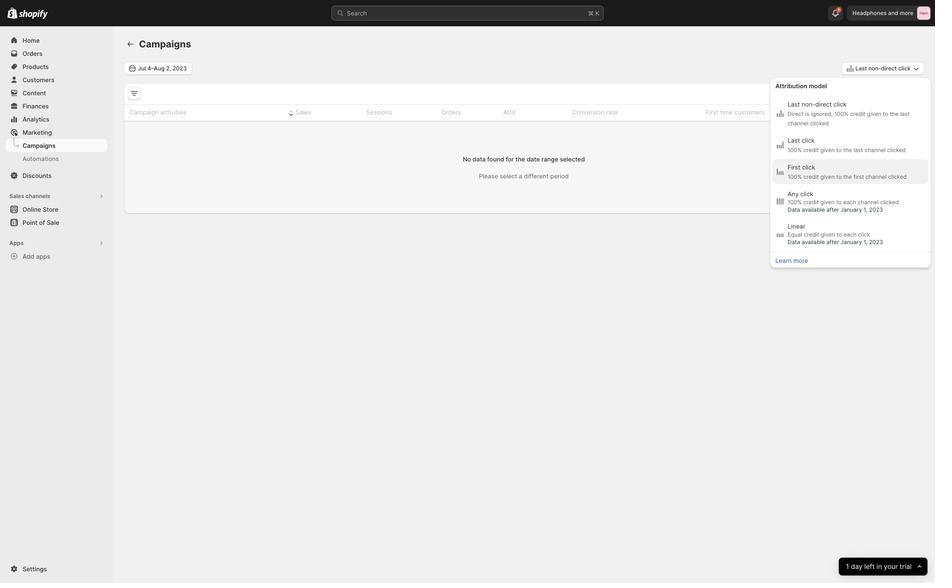 Task type: vqa. For each thing, say whether or not it's contained in the screenshot.
The 1 Selected
no



Task type: locate. For each thing, give the bounding box(es) containing it.
online
[[23, 206, 41, 213]]

to down last non-direct click dropdown button
[[883, 110, 889, 117]]

given inside any click 100% credit given to each channel clicked data available after january 1, 2023
[[821, 199, 835, 206]]

last up returning
[[856, 65, 867, 72]]

point of sale link
[[6, 216, 107, 229]]

credit for first click
[[804, 173, 819, 180]]

first inside "button"
[[706, 108, 719, 116]]

1 vertical spatial 2023
[[869, 206, 883, 213]]

available down the equal
[[802, 239, 825, 246]]

after down any click 100% credit given to each channel clicked data available after january 1, 2023
[[827, 239, 839, 246]]

last right returning
[[900, 110, 910, 117]]

2 vertical spatial last
[[788, 137, 800, 144]]

each down any click 100% credit given to each channel clicked data available after january 1, 2023
[[844, 231, 857, 238]]

1 vertical spatial 1,
[[864, 239, 868, 246]]

available up linear
[[802, 206, 825, 213]]

1 left headphones
[[838, 8, 840, 12]]

last for last click
[[788, 137, 800, 144]]

credit inside any click 100% credit given to each channel clicked data available after january 1, 2023
[[804, 199, 819, 206]]

given up first click 100% credit given to the first channel clicked
[[821, 146, 835, 154]]

clicked inside last click 100% credit given to the last channel clicked
[[887, 146, 906, 154]]

to for any click
[[837, 199, 842, 206]]

direct
[[788, 110, 804, 117]]

channel down first
[[858, 199, 879, 206]]

credit up last click 100% credit given to the last channel clicked
[[850, 110, 866, 117]]

1 horizontal spatial customers
[[887, 108, 917, 116]]

credit up any click 100% credit given to each channel clicked data available after january 1, 2023
[[804, 173, 819, 180]]

1 inside dropdown button
[[838, 8, 840, 12]]

1,
[[864, 206, 868, 213], [864, 239, 868, 246]]

first time customers
[[706, 108, 765, 116]]

100% inside any click 100% credit given to each channel clicked data available after january 1, 2023
[[788, 199, 802, 206]]

channels
[[26, 193, 50, 200]]

apps
[[9, 239, 24, 247]]

click inside last click 100% credit given to the last channel clicked
[[802, 137, 815, 144]]

1 horizontal spatial last
[[900, 110, 910, 117]]

no
[[463, 155, 471, 163]]

campaigns inside "link"
[[23, 142, 56, 149]]

settings
[[23, 565, 47, 573]]

1 horizontal spatial direct
[[881, 65, 897, 72]]

1 vertical spatial after
[[827, 239, 839, 246]]

credit up linear
[[804, 199, 819, 206]]

0 horizontal spatial last
[[854, 146, 863, 154]]

1 vertical spatial campaigns
[[23, 142, 56, 149]]

credit inside first click 100% credit given to the first channel clicked
[[804, 173, 819, 180]]

0 horizontal spatial first
[[706, 108, 719, 116]]

0 vertical spatial after
[[827, 206, 839, 213]]

after inside any click 100% credit given to each channel clicked data available after january 1, 2023
[[827, 206, 839, 213]]

direct for last non-direct click
[[881, 65, 897, 72]]

orders link
[[6, 47, 107, 60]]

1 inside dropdown button
[[846, 562, 849, 571]]

1 vertical spatial non-
[[802, 100, 815, 108]]

time
[[720, 108, 733, 116]]

campaigns up jul 4–aug 2, 2023
[[139, 39, 191, 50]]

2 vertical spatial 2023
[[869, 239, 883, 246]]

add apps
[[23, 253, 50, 260]]

aov button
[[493, 106, 517, 119]]

discounts link
[[6, 169, 107, 182]]

the left first
[[843, 173, 852, 180]]

direct up "returning customers"
[[881, 65, 897, 72]]

credit for last click
[[804, 146, 819, 154]]

date
[[527, 155, 540, 163]]

channel inside first click 100% credit given to the first channel clicked
[[866, 173, 887, 180]]

last
[[900, 110, 910, 117], [854, 146, 863, 154]]

⌘ k
[[588, 9, 600, 17]]

first for first click 100% credit given to the first channel clicked
[[788, 163, 801, 171]]

january inside any click 100% credit given to each channel clicked data available after january 1, 2023
[[841, 206, 862, 213]]

more
[[900, 9, 914, 16], [794, 257, 808, 264]]

0 vertical spatial non-
[[869, 65, 881, 72]]

any click 100% credit given to each channel clicked data available after january 1, 2023
[[788, 190, 899, 213]]

1 available from the top
[[802, 206, 825, 213]]

first up any
[[788, 163, 801, 171]]

2,
[[166, 65, 171, 72]]

trial
[[900, 562, 912, 571]]

available inside the linear equal credit given to each click data available after january 1, 2023
[[802, 239, 825, 246]]

2023
[[173, 65, 187, 72], [869, 206, 883, 213], [869, 239, 883, 246]]

more right learn
[[794, 257, 808, 264]]

any
[[788, 190, 799, 198]]

jul 4–aug 2, 2023 button
[[124, 62, 192, 75]]

1 vertical spatial more
[[794, 257, 808, 264]]

2023 inside "jul 4–aug 2, 2023" dropdown button
[[173, 65, 187, 72]]

given for first click
[[821, 173, 835, 180]]

given inside last click 100% credit given to the last channel clicked
[[821, 146, 835, 154]]

channel
[[788, 120, 809, 127], [865, 146, 886, 154], [866, 173, 887, 180], [858, 199, 879, 206]]

customers inside "button"
[[735, 108, 765, 116]]

0 horizontal spatial direct
[[815, 100, 832, 108]]

direct inside last non-direct click direct is ignored, 100% credit given to the last channel clicked
[[815, 100, 832, 108]]

⌘
[[588, 9, 594, 17]]

1 after from the top
[[827, 206, 839, 213]]

first for first time customers
[[706, 108, 719, 116]]

credit right the equal
[[804, 231, 819, 238]]

1 horizontal spatial sales
[[296, 108, 311, 116]]

after inside the linear equal credit given to each click data available after january 1, 2023
[[827, 239, 839, 246]]

2 data from the top
[[788, 239, 800, 246]]

channel inside last non-direct click direct is ignored, 100% credit given to the last channel clicked
[[788, 120, 809, 127]]

0 vertical spatial orders
[[23, 50, 42, 57]]

0 vertical spatial sales
[[296, 108, 311, 116]]

to left first
[[837, 173, 842, 180]]

credit
[[850, 110, 866, 117], [804, 146, 819, 154], [804, 173, 819, 180], [804, 199, 819, 206], [804, 231, 819, 238]]

home link
[[6, 34, 107, 47]]

headphones and more image
[[917, 7, 931, 20]]

to inside any click 100% credit given to each channel clicked data available after january 1, 2023
[[837, 199, 842, 206]]

100% for first click
[[788, 173, 802, 180]]

click inside any click 100% credit given to each channel clicked data available after january 1, 2023
[[801, 190, 814, 198]]

a
[[519, 172, 522, 180]]

more right and
[[900, 9, 914, 16]]

0 vertical spatial more
[[900, 9, 914, 16]]

non- for last non-direct click
[[869, 65, 881, 72]]

sale
[[47, 219, 59, 226]]

point of sale button
[[0, 216, 113, 229]]

2 after from the top
[[827, 239, 839, 246]]

1 1, from the top
[[864, 206, 868, 213]]

january
[[841, 206, 862, 213], [841, 239, 862, 246]]

to down first click 100% credit given to the first channel clicked
[[837, 199, 842, 206]]

channel right first
[[866, 173, 887, 180]]

data down any
[[788, 206, 800, 213]]

marketing link
[[6, 126, 107, 139]]

given up last click 100% credit given to the last channel clicked
[[867, 110, 882, 117]]

0 vertical spatial 2023
[[173, 65, 187, 72]]

1 button
[[828, 6, 843, 21]]

the up first click 100% credit given to the first channel clicked
[[843, 146, 852, 154]]

customers right returning
[[887, 108, 917, 116]]

add apps button
[[6, 250, 107, 263]]

first left time at the right top of page
[[706, 108, 719, 116]]

0 horizontal spatial campaigns
[[23, 142, 56, 149]]

learn more
[[776, 257, 808, 264]]

after up the linear equal credit given to each click data available after january 1, 2023
[[827, 206, 839, 213]]

1 horizontal spatial campaigns
[[139, 39, 191, 50]]

orders inside button
[[441, 108, 461, 116]]

non- up is
[[802, 100, 815, 108]]

january down any click 100% credit given to each channel clicked data available after january 1, 2023
[[841, 239, 862, 246]]

last up first click 100% credit given to the first channel clicked
[[854, 146, 863, 154]]

1, down first
[[864, 206, 868, 213]]

1 vertical spatial data
[[788, 239, 800, 246]]

100% down the direct
[[788, 146, 802, 154]]

0 vertical spatial 1,
[[864, 206, 868, 213]]

direct up ignored,
[[815, 100, 832, 108]]

clicked
[[810, 120, 829, 127], [887, 146, 906, 154], [888, 173, 907, 180], [880, 199, 899, 206]]

1 vertical spatial 1
[[846, 562, 849, 571]]

2 january from the top
[[841, 239, 862, 246]]

direct inside dropdown button
[[881, 65, 897, 72]]

2 1, from the top
[[864, 239, 868, 246]]

january up the linear equal credit given to each click data available after january 1, 2023
[[841, 206, 862, 213]]

to inside first click 100% credit given to the first channel clicked
[[837, 173, 842, 180]]

returning customers button
[[847, 106, 919, 119]]

0 vertical spatial available
[[802, 206, 825, 213]]

non- inside last non-direct click direct is ignored, 100% credit given to the last channel clicked
[[802, 100, 815, 108]]

attribution model
[[776, 82, 827, 90]]

0 horizontal spatial 1
[[838, 8, 840, 12]]

0 vertical spatial 1
[[838, 8, 840, 12]]

1 vertical spatial available
[[802, 239, 825, 246]]

sales
[[296, 108, 311, 116], [9, 193, 24, 200]]

and
[[888, 9, 898, 16]]

search
[[347, 9, 367, 17]]

given up the linear equal credit given to each click data available after january 1, 2023
[[821, 199, 835, 206]]

0 vertical spatial campaigns
[[139, 39, 191, 50]]

1 vertical spatial last
[[788, 100, 800, 108]]

conversion rate
[[572, 108, 618, 116]]

channel inside any click 100% credit given to each channel clicked data available after january 1, 2023
[[858, 199, 879, 206]]

customers
[[23, 76, 54, 84]]

2 available from the top
[[802, 239, 825, 246]]

1 vertical spatial each
[[844, 231, 857, 238]]

data down the equal
[[788, 239, 800, 246]]

to inside last non-direct click direct is ignored, 100% credit given to the last channel clicked
[[883, 110, 889, 117]]

please select a different period
[[479, 172, 569, 180]]

1, down any click 100% credit given to each channel clicked data available after january 1, 2023
[[864, 239, 868, 246]]

non- up returning
[[869, 65, 881, 72]]

clicked inside first click 100% credit given to the first channel clicked
[[888, 173, 907, 180]]

last inside last click 100% credit given to the last channel clicked
[[854, 146, 863, 154]]

channel up first click 100% credit given to the first channel clicked
[[865, 146, 886, 154]]

your
[[884, 562, 898, 571]]

first
[[706, 108, 719, 116], [788, 163, 801, 171]]

channel inside last click 100% credit given to the last channel clicked
[[865, 146, 886, 154]]

online store button
[[0, 203, 113, 216]]

learn
[[776, 257, 792, 264]]

automations link
[[6, 152, 107, 165]]

1 january from the top
[[841, 206, 862, 213]]

to for first click
[[837, 173, 842, 180]]

100% inside last click 100% credit given to the last channel clicked
[[788, 146, 802, 154]]

given inside first click 100% credit given to the first channel clicked
[[821, 173, 835, 180]]

campaigns up automations
[[23, 142, 56, 149]]

0 horizontal spatial customers
[[735, 108, 765, 116]]

click inside dropdown button
[[899, 65, 911, 72]]

1 horizontal spatial first
[[788, 163, 801, 171]]

last inside last click 100% credit given to the last channel clicked
[[788, 137, 800, 144]]

1 vertical spatial direct
[[815, 100, 832, 108]]

menu
[[773, 96, 929, 249]]

channel down the direct
[[788, 120, 809, 127]]

given right the equal
[[821, 231, 835, 238]]

orders
[[23, 50, 42, 57], [441, 108, 461, 116]]

customers
[[735, 108, 765, 116], [887, 108, 917, 116]]

credit inside last click 100% credit given to the last channel clicked
[[804, 146, 819, 154]]

100% inside first click 100% credit given to the first channel clicked
[[788, 173, 802, 180]]

to up first click 100% credit given to the first channel clicked
[[837, 146, 842, 154]]

0 horizontal spatial non-
[[802, 100, 815, 108]]

1 horizontal spatial 1
[[846, 562, 849, 571]]

0 vertical spatial january
[[841, 206, 862, 213]]

of
[[39, 219, 45, 226]]

0 vertical spatial last
[[856, 65, 867, 72]]

100% for any click
[[788, 199, 802, 206]]

1 vertical spatial sales
[[9, 193, 24, 200]]

customers right time at the right top of page
[[735, 108, 765, 116]]

1 vertical spatial orders
[[441, 108, 461, 116]]

1 vertical spatial first
[[788, 163, 801, 171]]

each down first
[[843, 199, 856, 206]]

returning customers
[[858, 108, 917, 116]]

1 horizontal spatial non-
[[869, 65, 881, 72]]

0 vertical spatial each
[[843, 199, 856, 206]]

available
[[802, 206, 825, 213], [802, 239, 825, 246]]

first inside first click 100% credit given to the first channel clicked
[[788, 163, 801, 171]]

orders button
[[431, 106, 462, 119]]

2 customers from the left
[[887, 108, 917, 116]]

to for last click
[[837, 146, 842, 154]]

returning
[[858, 108, 885, 116]]

given up any click 100% credit given to each channel clicked data available after january 1, 2023
[[821, 173, 835, 180]]

direct
[[881, 65, 897, 72], [815, 100, 832, 108]]

sales for sales
[[296, 108, 311, 116]]

1 data from the top
[[788, 206, 800, 213]]

0 horizontal spatial sales
[[9, 193, 24, 200]]

non- inside dropdown button
[[869, 65, 881, 72]]

0 vertical spatial data
[[788, 206, 800, 213]]

headphones and more
[[853, 9, 914, 16]]

1 left day on the right of page
[[846, 562, 849, 571]]

the
[[890, 110, 899, 117], [843, 146, 852, 154], [516, 155, 525, 163], [843, 173, 852, 180]]

1 horizontal spatial orders
[[441, 108, 461, 116]]

sessions button
[[356, 106, 394, 119]]

last down the direct
[[788, 137, 800, 144]]

0 vertical spatial last
[[900, 110, 910, 117]]

data inside the linear equal credit given to each click data available after january 1, 2023
[[788, 239, 800, 246]]

last up the direct
[[788, 100, 800, 108]]

products
[[23, 63, 49, 70]]

menu containing last non-direct click
[[773, 96, 929, 249]]

100% up any
[[788, 173, 802, 180]]

1 vertical spatial january
[[841, 239, 862, 246]]

available inside any click 100% credit given to each channel clicked data available after january 1, 2023
[[802, 206, 825, 213]]

0 vertical spatial first
[[706, 108, 719, 116]]

last inside last non-direct click direct is ignored, 100% credit given to the last channel clicked
[[788, 100, 800, 108]]

0 horizontal spatial orders
[[23, 50, 42, 57]]

0 horizontal spatial more
[[794, 257, 808, 264]]

to down any click 100% credit given to each channel clicked data available after january 1, 2023
[[837, 231, 842, 238]]

clicked inside last non-direct click direct is ignored, 100% credit given to the last channel clicked
[[810, 120, 829, 127]]

given
[[867, 110, 882, 117], [821, 146, 835, 154], [821, 173, 835, 180], [821, 199, 835, 206], [821, 231, 835, 238]]

the right returning
[[890, 110, 899, 117]]

click inside first click 100% credit given to the first channel clicked
[[802, 163, 815, 171]]

100% down any
[[788, 199, 802, 206]]

1 horizontal spatial more
[[900, 9, 914, 16]]

0 vertical spatial direct
[[881, 65, 897, 72]]

1 vertical spatial last
[[854, 146, 863, 154]]

100% right ignored,
[[835, 110, 849, 117]]

1 for 1
[[838, 8, 840, 12]]

1 customers from the left
[[735, 108, 765, 116]]

credit down is
[[804, 146, 819, 154]]

data
[[788, 206, 800, 213], [788, 239, 800, 246]]

to inside last click 100% credit given to the last channel clicked
[[837, 146, 842, 154]]



Task type: describe. For each thing, give the bounding box(es) containing it.
aov
[[503, 108, 516, 116]]

customers inside button
[[887, 108, 917, 116]]

first
[[854, 173, 864, 180]]

given for last click
[[821, 146, 835, 154]]

the inside last click 100% credit given to the last channel clicked
[[843, 146, 852, 154]]

last non-direct click button
[[842, 62, 924, 75]]

orders for the orders link
[[23, 50, 42, 57]]

campaigns link
[[6, 139, 107, 152]]

100% for last click
[[788, 146, 802, 154]]

for
[[506, 155, 514, 163]]

1 day left in your trial
[[846, 562, 912, 571]]

point of sale
[[23, 219, 59, 226]]

sessions
[[367, 108, 392, 116]]

add
[[23, 253, 34, 260]]

day
[[851, 562, 863, 571]]

last inside dropdown button
[[856, 65, 867, 72]]

january inside the linear equal credit given to each click data available after january 1, 2023
[[841, 239, 862, 246]]

different
[[524, 172, 549, 180]]

2023 inside any click 100% credit given to each channel clicked data available after january 1, 2023
[[869, 206, 883, 213]]

period
[[550, 172, 569, 180]]

headphones
[[853, 9, 887, 16]]

sales for sales channels
[[9, 193, 24, 200]]

linear equal credit given to each click data available after january 1, 2023
[[788, 223, 883, 246]]

4–aug
[[147, 65, 165, 72]]

found
[[487, 155, 504, 163]]

each inside the linear equal credit given to each click data available after january 1, 2023
[[844, 231, 857, 238]]

orders for orders button at the top
[[441, 108, 461, 116]]

k
[[596, 9, 600, 17]]

content
[[23, 89, 46, 97]]

rate
[[606, 108, 618, 116]]

linear
[[788, 223, 806, 230]]

sales button
[[285, 106, 313, 119]]

campaign activities
[[130, 108, 186, 116]]

the right for
[[516, 155, 525, 163]]

credit inside last non-direct click direct is ignored, 100% credit given to the last channel clicked
[[850, 110, 866, 117]]

equal
[[788, 231, 802, 238]]

settings link
[[6, 562, 107, 576]]

conversion
[[572, 108, 605, 116]]

to inside the linear equal credit given to each click data available after january 1, 2023
[[837, 231, 842, 238]]

in
[[877, 562, 882, 571]]

discounts
[[23, 172, 52, 179]]

last non-direct click
[[856, 65, 911, 72]]

non- for last non-direct click direct is ignored, 100% credit given to the last channel clicked
[[802, 100, 815, 108]]

finances
[[23, 102, 49, 110]]

given inside last non-direct click direct is ignored, 100% credit given to the last channel clicked
[[867, 110, 882, 117]]

sales channels
[[9, 193, 50, 200]]

last non-direct click direct is ignored, 100% credit given to the last channel clicked
[[788, 100, 910, 127]]

products link
[[6, 60, 107, 73]]

range
[[542, 155, 558, 163]]

given for any click
[[821, 199, 835, 206]]

apps button
[[6, 237, 107, 250]]

2023 inside the linear equal credit given to each click data available after january 1, 2023
[[869, 239, 883, 246]]

campaign
[[130, 108, 159, 116]]

the inside last non-direct click direct is ignored, 100% credit given to the last channel clicked
[[890, 110, 899, 117]]

please
[[479, 172, 498, 180]]

learn more link
[[776, 257, 808, 264]]

given inside the linear equal credit given to each click data available after january 1, 2023
[[821, 231, 835, 238]]

customers link
[[6, 73, 107, 86]]

apps
[[36, 253, 50, 260]]

click inside the linear equal credit given to each click data available after january 1, 2023
[[858, 231, 870, 238]]

home
[[23, 37, 40, 44]]

1 day left in your trial button
[[839, 558, 928, 576]]

left
[[864, 562, 875, 571]]

is
[[805, 110, 810, 117]]

the inside first click 100% credit given to the first channel clicked
[[843, 173, 852, 180]]

direct for last non-direct click direct is ignored, 100% credit given to the last channel clicked
[[815, 100, 832, 108]]

click inside last non-direct click direct is ignored, 100% credit given to the last channel clicked
[[834, 100, 847, 108]]

store
[[43, 206, 58, 213]]

first time customers button
[[695, 106, 766, 119]]

last inside last non-direct click direct is ignored, 100% credit given to the last channel clicked
[[900, 110, 910, 117]]

marketing
[[23, 129, 52, 136]]

1, inside the linear equal credit given to each click data available after january 1, 2023
[[864, 239, 868, 246]]

1 for 1 day left in your trial
[[846, 562, 849, 571]]

activities
[[160, 108, 186, 116]]

point
[[23, 219, 38, 226]]

data inside any click 100% credit given to each channel clicked data available after january 1, 2023
[[788, 206, 800, 213]]

analytics link
[[6, 113, 107, 126]]

selected
[[560, 155, 585, 163]]

clicked inside any click 100% credit given to each channel clicked data available after january 1, 2023
[[880, 199, 899, 206]]

last click 100% credit given to the last channel clicked
[[788, 137, 906, 154]]

no data found for the date range selected
[[463, 155, 585, 163]]

model
[[809, 82, 827, 90]]

each inside any click 100% credit given to each channel clicked data available after january 1, 2023
[[843, 199, 856, 206]]

attribution
[[776, 82, 807, 90]]

credit inside the linear equal credit given to each click data available after january 1, 2023
[[804, 231, 819, 238]]

analytics
[[23, 116, 49, 123]]

shopify image
[[19, 10, 48, 19]]

last for last non-direct click
[[788, 100, 800, 108]]

shopify image
[[8, 7, 17, 19]]

ignored,
[[811, 110, 833, 117]]

data
[[473, 155, 486, 163]]

sales channels button
[[6, 190, 107, 203]]

automations
[[23, 155, 59, 162]]

online store link
[[6, 203, 107, 216]]

first click 100% credit given to the first channel clicked
[[788, 163, 907, 180]]

1, inside any click 100% credit given to each channel clicked data available after january 1, 2023
[[864, 206, 868, 213]]

100% inside last non-direct click direct is ignored, 100% credit given to the last channel clicked
[[835, 110, 849, 117]]

online store
[[23, 206, 58, 213]]

content link
[[6, 86, 107, 100]]

credit for any click
[[804, 199, 819, 206]]

jul
[[138, 65, 146, 72]]



